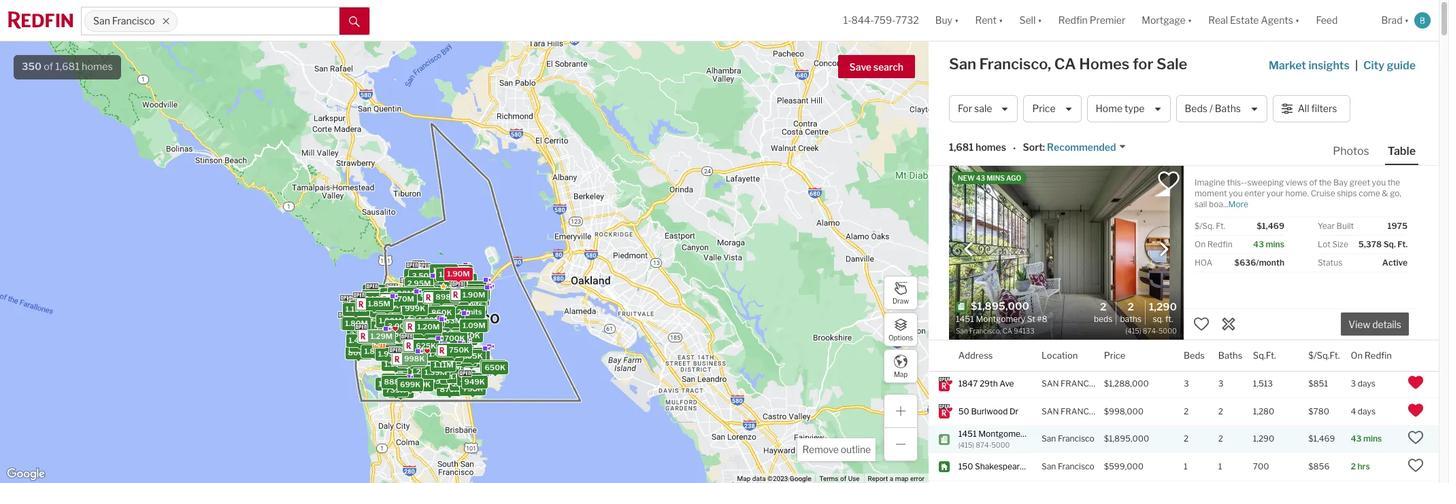 Task type: vqa. For each thing, say whether or not it's contained in the screenshot.


Task type: locate. For each thing, give the bounding box(es) containing it.
0 vertical spatial mins
[[1266, 240, 1285, 250]]

1 horizontal spatial redfin
[[1208, 240, 1233, 250]]

st right shakespeare
[[1027, 462, 1035, 472]]

699k right 635k
[[483, 362, 504, 372]]

1 horizontal spatial 1
[[1184, 462, 1188, 472]]

baths inside button
[[1216, 103, 1242, 115]]

save search button
[[838, 55, 915, 78]]

1.25m down 2.55m
[[353, 302, 375, 312]]

4.25m
[[406, 285, 429, 294]]

1 vertical spatial 789k
[[424, 310, 444, 320]]

1975
[[1388, 221, 1408, 231]]

1 horizontal spatial $1,469
[[1309, 435, 1336, 445]]

price button up :
[[1024, 95, 1082, 123]]

1 vertical spatial price button
[[1105, 341, 1126, 372]]

0 vertical spatial 699k
[[483, 362, 504, 372]]

4 ▾ from the left
[[1188, 15, 1193, 26]]

43 mins up $636/month
[[1254, 240, 1285, 250]]

1 horizontal spatial mins
[[1364, 435, 1383, 445]]

▾ for buy ▾
[[955, 15, 959, 26]]

2.95m
[[407, 279, 431, 289], [434, 346, 458, 356]]

1,290 right the 2 baths
[[1150, 302, 1178, 314]]

1 ▾ from the left
[[955, 15, 959, 26]]

0 horizontal spatial 1,290
[[1150, 302, 1178, 314]]

▾ inside buy ▾ dropdown button
[[955, 15, 959, 26]]

▾ right buy at the right top
[[955, 15, 959, 26]]

location
[[1042, 350, 1078, 361]]

map region
[[0, 40, 1042, 484]]

1,290 for 1,290 sq. ft.
[[1150, 302, 1178, 314]]

1 vertical spatial 3.20m
[[417, 355, 441, 365]]

$998,000
[[1105, 407, 1144, 417]]

625k
[[416, 342, 436, 351]]

view details button
[[1342, 313, 1410, 336]]

4.30m down the 3.75m
[[419, 316, 443, 326]]

1-844-759-7732 link
[[844, 15, 919, 26]]

2.90m
[[421, 280, 444, 290]]

previous button image
[[962, 243, 976, 256]]

849k down 1.47m
[[435, 276, 455, 286]]

1 vertical spatial 898k
[[454, 334, 475, 344]]

0 vertical spatial 1,290
[[1150, 302, 1178, 314]]

1 san from the top
[[1042, 379, 1059, 390]]

0 vertical spatial of
[[44, 61, 53, 73]]

None search field
[[177, 7, 340, 35]]

price up :
[[1033, 103, 1056, 115]]

remove outline
[[803, 444, 871, 456]]

1 vertical spatial mins
[[1364, 435, 1383, 445]]

of left use
[[841, 476, 847, 483]]

888k
[[384, 378, 405, 387]]

$856
[[1309, 462, 1330, 472]]

1.49m
[[437, 275, 460, 284], [438, 350, 460, 360]]

4 inside map region
[[419, 317, 424, 326]]

sort
[[1023, 142, 1043, 153]]

2.80m
[[408, 320, 432, 330], [457, 322, 481, 331], [422, 347, 446, 357]]

1 vertical spatial 5
[[423, 333, 428, 343]]

francisco left $599,000
[[1058, 462, 1095, 472]]

1 vertical spatial 878k
[[384, 376, 404, 385]]

days up the 4 days
[[1358, 379, 1376, 390]]

▾ for brad ▾
[[1405, 15, 1410, 26]]

baths down x-out this home image at the right of page
[[1219, 350, 1243, 361]]

4.00m
[[420, 280, 444, 290]]

san francisco down san francisco $998,000
[[1042, 435, 1095, 445]]

montgomery
[[979, 429, 1028, 439]]

1 horizontal spatial 1,290
[[1254, 435, 1275, 445]]

2 horizontal spatial ft.
[[1398, 240, 1408, 250]]

st left #8
[[1030, 429, 1038, 439]]

ft. for 5,378
[[1398, 240, 1408, 250]]

francisco up san francisco $998,000
[[1061, 379, 1109, 390]]

the
[[1320, 178, 1332, 188], [1388, 178, 1401, 188]]

1 vertical spatial 4
[[1351, 407, 1357, 417]]

beds for beds / baths
[[1185, 103, 1208, 115]]

5,378
[[1359, 240, 1383, 250]]

baths right "2 beds"
[[1121, 314, 1142, 325]]

635k
[[461, 357, 481, 366]]

0 horizontal spatial favorite this home image
[[1194, 316, 1210, 333]]

2.40m
[[435, 273, 459, 282], [350, 330, 373, 339], [426, 339, 449, 348]]

7.70m
[[441, 283, 464, 293]]

0 horizontal spatial redfin
[[1059, 15, 1088, 26]]

1 horizontal spatial 1,681
[[950, 142, 974, 153]]

1 vertical spatial 799k
[[397, 381, 417, 390]]

-
[[1245, 178, 1248, 188]]

3 down baths button
[[1219, 379, 1224, 390]]

1 horizontal spatial homes
[[976, 142, 1007, 153]]

price button up $1,288,000
[[1105, 341, 1126, 372]]

photos button
[[1331, 144, 1386, 164]]

1.65m
[[437, 271, 459, 281], [435, 277, 457, 287]]

844-
[[852, 15, 874, 26]]

879k up the 4 units
[[423, 306, 443, 316]]

1.00m down 828k
[[416, 372, 439, 382]]

1 horizontal spatial price button
[[1105, 341, 1126, 372]]

1 horizontal spatial of
[[841, 476, 847, 483]]

ft. for 1,290
[[1166, 314, 1174, 325]]

redfin
[[1059, 15, 1088, 26], [1208, 240, 1233, 250], [1365, 350, 1393, 361]]

43 up '2 hrs'
[[1351, 435, 1362, 445]]

1 vertical spatial 1.99m
[[378, 350, 401, 359]]

on up hoa at right
[[1195, 240, 1206, 250]]

san down location button
[[1042, 379, 1059, 390]]

0 vertical spatial 1.25m
[[353, 302, 375, 312]]

2 vertical spatial 1.45m
[[448, 330, 471, 340]]

francisco down san francisco $1,288,000
[[1061, 407, 1109, 417]]

francisco for $599,000
[[1058, 462, 1095, 472]]

redfin left premier
[[1059, 15, 1088, 26]]

beds left the /
[[1185, 103, 1208, 115]]

5.00m
[[413, 276, 437, 285]]

1 horizontal spatial on
[[1351, 350, 1363, 361]]

homes left •
[[976, 142, 1007, 153]]

545k
[[433, 288, 453, 298]]

3.20m down 625k
[[417, 355, 441, 365]]

san francisco $998,000
[[1042, 407, 1144, 417]]

▾ right brad on the top right
[[1405, 15, 1410, 26]]

3.50m
[[433, 271, 457, 280], [412, 272, 436, 281], [423, 328, 447, 337], [414, 345, 438, 354], [422, 347, 446, 357]]

san down #8
[[1042, 462, 1057, 472]]

st inside 1451 montgomery st #8 (415) 874-5000
[[1030, 429, 1038, 439]]

beds inside beds / baths button
[[1185, 103, 1208, 115]]

|
[[1356, 59, 1359, 72]]

2 beds
[[1094, 302, 1113, 325]]

2 horizontal spatial 3
[[1351, 379, 1357, 390]]

unfavorite this home image
[[1408, 403, 1425, 419]]

san francisco for $599,000
[[1042, 462, 1095, 472]]

francisco for $1,895,000
[[1058, 435, 1095, 445]]

baths
[[1216, 103, 1242, 115], [1121, 314, 1142, 325], [1219, 350, 1243, 361]]

$1,469 down your
[[1257, 221, 1285, 231]]

1.95m
[[428, 281, 451, 291], [444, 290, 467, 300], [421, 325, 443, 334]]

report a map error
[[868, 476, 925, 483]]

1 vertical spatial on
[[1351, 350, 1363, 361]]

0 vertical spatial homes
[[82, 61, 113, 73]]

remove outline button
[[798, 439, 876, 462]]

5 ▾ from the left
[[1296, 15, 1300, 26]]

0 horizontal spatial 1.05m
[[422, 274, 444, 283]]

550k down 3.83m
[[438, 356, 459, 365]]

map for map
[[894, 371, 908, 379]]

1 vertical spatial 1.39m
[[424, 368, 447, 378]]

4.30m down 2.98m
[[415, 328, 439, 337]]

0 horizontal spatial 799k
[[397, 381, 417, 390]]

▾ right sell
[[1038, 15, 1043, 26]]

0 vertical spatial 43
[[977, 174, 986, 182]]

1 vertical spatial san francisco
[[1042, 435, 1095, 445]]

user photo image
[[1415, 12, 1431, 29]]

2 vertical spatial baths
[[1219, 350, 1243, 361]]

1 francisco from the top
[[1061, 379, 1109, 390]]

0 horizontal spatial 1
[[441, 288, 444, 298]]

recommended button
[[1046, 141, 1128, 154]]

days down the 3 days
[[1358, 407, 1376, 417]]

terms of use
[[820, 476, 860, 483]]

▾ right mortgage
[[1188, 15, 1193, 26]]

550k
[[429, 276, 450, 285], [438, 356, 459, 365], [398, 376, 418, 385]]

▾ right agents
[[1296, 15, 1300, 26]]

4 down 600k
[[419, 317, 424, 326]]

3 ▾ from the left
[[1038, 15, 1043, 26]]

0 vertical spatial 1.99m
[[436, 278, 458, 287]]

$1,895,000
[[1105, 435, 1150, 445]]

0 vertical spatial 1,681
[[55, 61, 80, 73]]

0 vertical spatial 5
[[436, 283, 441, 293]]

739k
[[385, 386, 406, 395]]

agents
[[1262, 15, 1294, 26]]

francisco
[[1061, 379, 1109, 390], [1061, 407, 1109, 417]]

you down this-
[[1229, 189, 1243, 199]]

550k down 828k
[[398, 376, 418, 385]]

19.8m
[[365, 287, 388, 296]]

1.60m
[[418, 316, 441, 325], [402, 318, 425, 327], [420, 342, 442, 351], [398, 345, 421, 355], [400, 357, 423, 366]]

9.50m
[[450, 321, 474, 331]]

2 san from the top
[[1042, 407, 1059, 417]]

0 vertical spatial 1.39m
[[462, 304, 484, 313]]

0 vertical spatial map
[[894, 371, 908, 379]]

1 horizontal spatial 3.20m
[[417, 355, 441, 365]]

2 vertical spatial ft.
[[1166, 314, 1174, 325]]

0 vertical spatial san
[[1042, 379, 1059, 390]]

1.10m up the 1.78m
[[371, 291, 393, 300]]

0 horizontal spatial 2.95m
[[407, 279, 431, 289]]

1,681 right 350
[[55, 61, 80, 73]]

1 horizontal spatial you
[[1373, 178, 1387, 188]]

san right montgomery
[[1042, 435, 1057, 445]]

of for 1,681
[[44, 61, 53, 73]]

favorite this home image left x-out this home image at the right of page
[[1194, 316, 1210, 333]]

1 vertical spatial 43
[[1254, 240, 1265, 250]]

1 vertical spatial 1.53m
[[368, 323, 391, 333]]

1.58m down 860k
[[428, 321, 450, 330]]

428k
[[453, 310, 473, 319]]

1 vertical spatial baths
[[1121, 314, 1142, 325]]

options
[[889, 334, 913, 342]]

heading
[[956, 300, 1067, 337]]

homes inside the 1,681 homes •
[[976, 142, 1007, 153]]

2 francisco from the top
[[1061, 407, 1109, 417]]

0 vertical spatial 1.05m
[[422, 274, 444, 283]]

1 vertical spatial 1,290
[[1254, 435, 1275, 445]]

on up the 3 days
[[1351, 350, 1363, 361]]

0 horizontal spatial map
[[738, 476, 751, 483]]

750k
[[449, 346, 469, 355]]

of up cruise
[[1310, 178, 1318, 188]]

2 horizontal spatial 43
[[1351, 435, 1362, 445]]

the up cruise
[[1320, 178, 1332, 188]]

1 vertical spatial francisco
[[1061, 407, 1109, 417]]

beds left the 2 baths
[[1094, 314, 1113, 325]]

more link
[[1229, 199, 1249, 210]]

350
[[22, 61, 42, 73]]

1,681 up new
[[950, 142, 974, 153]]

1 horizontal spatial 878k
[[462, 289, 483, 298]]

ft. down 1975
[[1398, 240, 1408, 250]]

buy ▾
[[936, 15, 959, 26]]

2 inside the 2 baths
[[1128, 302, 1135, 314]]

redfin inside 'button'
[[1059, 15, 1088, 26]]

boa...
[[1210, 199, 1229, 210]]

1
[[441, 288, 444, 298], [1184, 462, 1188, 472], [1219, 462, 1223, 472]]

beds left baths button
[[1184, 350, 1205, 361]]

▾ for mortgage ▾
[[1188, 15, 1193, 26]]

0 horizontal spatial 1.68m
[[349, 346, 371, 355]]

sell ▾ button
[[1012, 0, 1051, 41]]

ft.
[[1217, 221, 1226, 231], [1398, 240, 1408, 250], [1166, 314, 1174, 325]]

849k down 2.39m
[[457, 302, 478, 311]]

6 ▾ from the left
[[1405, 15, 1410, 26]]

2.75m
[[407, 312, 430, 321], [420, 317, 443, 326]]

1,290 for 1,290
[[1254, 435, 1275, 445]]

baths right the /
[[1216, 103, 1242, 115]]

1 vertical spatial redfin
[[1208, 240, 1233, 250]]

ft. inside "1,290 sq. ft."
[[1166, 314, 1174, 325]]

price button
[[1024, 95, 1082, 123], [1105, 341, 1126, 372]]

2 horizontal spatial redfin
[[1365, 350, 1393, 361]]

mins up the hrs
[[1364, 435, 1383, 445]]

1.05m
[[422, 274, 444, 283], [459, 287, 482, 297]]

43 mins up the hrs
[[1351, 435, 1383, 445]]

status
[[1318, 258, 1343, 268]]

you up &
[[1373, 178, 1387, 188]]

1 horizontal spatial ft.
[[1217, 221, 1226, 231]]

879k down 848k
[[440, 385, 460, 394]]

san up #8
[[1042, 407, 1059, 417]]

google image
[[3, 466, 48, 484]]

favorite button image
[[1158, 169, 1181, 193]]

3.20m down 1.43m
[[389, 337, 412, 346]]

map down options
[[894, 371, 908, 379]]

ft. right the 2 baths
[[1166, 314, 1174, 325]]

0 vertical spatial 2.30m
[[441, 281, 465, 290]]

mins up $636/month
[[1266, 240, 1285, 250]]

sq. inside "1,290 sq. ft."
[[1153, 314, 1164, 325]]

2 vertical spatial redfin
[[1365, 350, 1393, 361]]

1-
[[844, 15, 852, 26]]

favorite this home image
[[1194, 316, 1210, 333], [1408, 458, 1425, 474]]

1 3 from the left
[[1184, 379, 1190, 390]]

of right 350
[[44, 61, 53, 73]]

x-out this home image
[[1221, 316, 1237, 333]]

1.53m down 2.55m
[[346, 302, 368, 312]]

0 vertical spatial st
[[1030, 429, 1038, 439]]

1.53m down the 1.78m
[[368, 323, 391, 333]]

address button
[[959, 341, 993, 372]]

$1,469 up $856
[[1309, 435, 1336, 445]]

0 horizontal spatial homes
[[82, 61, 113, 73]]

5
[[436, 283, 441, 293], [423, 333, 428, 343]]

map inside button
[[894, 371, 908, 379]]

▾ inside real estate agents ▾ link
[[1296, 15, 1300, 26]]

550k down 1.47m
[[429, 276, 450, 285]]

1 horizontal spatial 1.39m
[[462, 304, 484, 313]]

2 the from the left
[[1388, 178, 1401, 188]]

0 vertical spatial ft.
[[1217, 221, 1226, 231]]

2.39m
[[448, 291, 472, 300]]

beds button
[[1184, 341, 1205, 372]]

▾ right rent
[[999, 15, 1004, 26]]

san francisco left the remove san francisco image
[[93, 15, 155, 27]]

1.25m down 989k
[[409, 360, 431, 370]]

1.39m down 438k in the bottom of the page
[[462, 304, 484, 313]]

2 ▾ from the left
[[999, 15, 1004, 26]]

▾ inside sell ▾ dropdown button
[[1038, 15, 1043, 26]]

redfin inside button
[[1365, 350, 1393, 361]]

2.74m
[[423, 336, 446, 346]]

0 vertical spatial on redfin
[[1195, 240, 1233, 250]]

2.70m
[[411, 275, 434, 284]]

765k
[[394, 304, 415, 314]]

4 down the 3 days
[[1351, 407, 1357, 417]]

map data ©2023 google
[[738, 476, 812, 483]]

sq. for 1,290
[[1153, 314, 1164, 325]]

1.25m down 600k
[[412, 314, 435, 323]]

on redfin down $/sq. ft.
[[1195, 240, 1233, 250]]

premier
[[1090, 15, 1126, 26]]

1.45m
[[431, 279, 453, 288], [428, 311, 450, 321], [448, 330, 471, 340]]

1.39m down 1.59m
[[424, 368, 447, 378]]

map for map data ©2023 google
[[738, 476, 751, 483]]

43 up $636/month
[[1254, 240, 1265, 250]]

favorite this home image down favorite this home icon
[[1408, 458, 1425, 474]]

1 vertical spatial of
[[1310, 178, 1318, 188]]

2 vertical spatial of
[[841, 476, 847, 483]]

7732
[[896, 15, 919, 26]]

$1,288,000
[[1105, 379, 1149, 390]]

3.40m
[[411, 270, 435, 280]]

2.80m down 2.74m
[[422, 347, 446, 357]]

▾ inside mortgage ▾ dropdown button
[[1188, 15, 1193, 26]]

860k
[[431, 308, 452, 318]]

ft. right $/sq.
[[1217, 221, 1226, 231]]

2 days from the top
[[1358, 407, 1376, 417]]

remove san francisco image
[[162, 17, 170, 25]]

on redfin up the 3 days
[[1351, 350, 1393, 361]]

1 days from the top
[[1358, 379, 1376, 390]]

lot
[[1318, 240, 1331, 250]]

1 vertical spatial 699k
[[400, 380, 420, 390]]

3 up the 4 days
[[1351, 379, 1357, 390]]

1 vertical spatial 849k
[[457, 302, 478, 311]]

2.80m down 428k
[[457, 322, 481, 331]]

1.00m up 738k at the bottom left of page
[[450, 372, 473, 382]]

map left the data
[[738, 476, 751, 483]]

8.50m
[[407, 283, 431, 293]]

$780
[[1309, 407, 1330, 417]]

view details
[[1349, 319, 1402, 331]]

1.10m up "595k"
[[424, 363, 445, 373]]

1.58m down the 670k
[[421, 304, 444, 314]]

1 inside map region
[[441, 288, 444, 298]]

1.40m
[[432, 283, 455, 293], [456, 301, 479, 311], [426, 312, 449, 322], [349, 336, 371, 346], [391, 347, 414, 356], [429, 350, 451, 359], [424, 365, 447, 375]]

homes right 350
[[82, 61, 113, 73]]

sq. up active
[[1384, 240, 1397, 250]]

market insights link
[[1269, 44, 1350, 74]]

francisco for $998,000
[[1061, 407, 1109, 417]]

sq. right the 2 baths
[[1153, 314, 1164, 325]]

san francisco, ca homes for sale
[[950, 55, 1188, 73]]

0 vertical spatial 1.53m
[[346, 302, 368, 312]]

real estate agents ▾
[[1209, 15, 1300, 26]]

▾ inside rent ▾ dropdown button
[[999, 15, 1004, 26]]

0 horizontal spatial 629k
[[412, 341, 432, 351]]

1 vertical spatial sq.
[[1153, 314, 1164, 325]]

of inside imagine this--sweeping views of the bay greet you the moment you enter your home. cruise ships come  &  go, sail boa...
[[1310, 178, 1318, 188]]

san francisco for $1,895,000
[[1042, 435, 1095, 445]]

of
[[44, 61, 53, 73], [1310, 178, 1318, 188], [841, 476, 847, 483]]

3 down beds button on the bottom
[[1184, 379, 1190, 390]]

sq. for 5,378
[[1384, 240, 1397, 250]]

950k up "595k"
[[425, 366, 446, 375]]

the up go, at the right top of the page
[[1388, 178, 1401, 188]]

0 vertical spatial beds
[[1185, 103, 1208, 115]]

(415)
[[959, 442, 975, 450]]



Task type: describe. For each thing, give the bounding box(es) containing it.
draw button
[[884, 276, 918, 310]]

3.83m
[[432, 343, 456, 353]]

0 vertical spatial 43 mins
[[1254, 240, 1285, 250]]

1.19m
[[453, 355, 474, 365]]

for
[[1133, 55, 1154, 73]]

0 vertical spatial 599k
[[391, 291, 411, 300]]

0 vertical spatial 799k
[[431, 312, 451, 322]]

3 3 from the left
[[1351, 379, 1357, 390]]

imagine
[[1195, 178, 1226, 188]]

rent ▾
[[976, 15, 1004, 26]]

1 vertical spatial on redfin
[[1351, 350, 1393, 361]]

buy ▾ button
[[936, 0, 959, 41]]

photo of 1451 montgomery st #8, san francisco, ca 94133 image
[[950, 166, 1184, 340]]

2 vertical spatial 43
[[1351, 435, 1362, 445]]

0 horizontal spatial 5
[[423, 333, 428, 343]]

details
[[1373, 319, 1402, 331]]

1.10m down 988k
[[352, 319, 374, 329]]

1 horizontal spatial 675k
[[454, 286, 474, 295]]

days for 3 days
[[1358, 379, 1376, 390]]

0 vertical spatial 4.30m
[[419, 316, 443, 326]]

all
[[1298, 103, 1310, 115]]

burlwood
[[972, 407, 1008, 417]]

4.50m
[[407, 271, 431, 280]]

0 vertical spatial 5 units
[[436, 283, 462, 293]]

650k
[[485, 363, 505, 373]]

1.93m
[[410, 284, 433, 293]]

1 horizontal spatial 2.10m
[[395, 303, 418, 313]]

1 horizontal spatial 1.68m
[[406, 340, 429, 350]]

1.44m
[[422, 289, 445, 299]]

0 horizontal spatial 849k
[[435, 276, 455, 286]]

485k
[[412, 340, 432, 350]]

1 vertical spatial 2.95m
[[434, 346, 458, 356]]

1,681 inside the 1,681 homes •
[[950, 142, 974, 153]]

2 vertical spatial 1.25m
[[409, 360, 431, 370]]

1 vertical spatial $1,469
[[1309, 435, 1336, 445]]

1 vertical spatial 4.30m
[[415, 328, 439, 337]]

50
[[959, 407, 970, 417]]

st for shakespeare
[[1027, 462, 1035, 472]]

2 vertical spatial 550k
[[398, 376, 418, 385]]

on inside button
[[1351, 350, 1363, 361]]

150 shakespeare st
[[959, 462, 1035, 472]]

0 horizontal spatial you
[[1229, 189, 1243, 199]]

0 horizontal spatial 1.99m
[[378, 350, 401, 359]]

350 of 1,681 homes
[[22, 61, 113, 73]]

1,280
[[1254, 407, 1275, 417]]

on redfin button
[[1351, 341, 1393, 372]]

2 3 from the left
[[1219, 379, 1224, 390]]

▾ for sell ▾
[[1038, 15, 1043, 26]]

1 horizontal spatial price
[[1105, 350, 1126, 361]]

unfavorite this home image
[[1408, 375, 1425, 392]]

0 horizontal spatial 878k
[[384, 376, 404, 385]]

5,378 sq. ft.
[[1359, 240, 1408, 250]]

sell ▾
[[1020, 15, 1043, 26]]

days for 4 days
[[1358, 407, 1376, 417]]

1 vertical spatial 1.58m
[[428, 321, 450, 330]]

1 vertical spatial 550k
[[438, 356, 459, 365]]

submit search image
[[349, 16, 360, 27]]

3.60m
[[417, 268, 441, 277]]

1 vertical spatial 1.49m
[[438, 350, 460, 360]]

475k
[[400, 318, 421, 328]]

989k
[[422, 348, 443, 357]]

0 vertical spatial 898k
[[436, 293, 456, 302]]

outline
[[841, 444, 871, 456]]

$/sq.ft.
[[1309, 350, 1341, 361]]

0 horizontal spatial 3.20m
[[389, 337, 412, 346]]

1.42m
[[437, 273, 459, 283]]

san for san francisco $998,000
[[1042, 407, 1059, 417]]

0 horizontal spatial on redfin
[[1195, 240, 1233, 250]]

0 vertical spatial san francisco
[[93, 15, 155, 27]]

remove
[[803, 444, 839, 456]]

favorite button checkbox
[[1158, 169, 1181, 193]]

home
[[1096, 103, 1123, 115]]

real estate agents ▾ button
[[1201, 0, 1308, 41]]

1 vertical spatial 879k
[[440, 385, 460, 394]]

2 vertical spatial 599k
[[390, 387, 411, 397]]

0 vertical spatial 1.45m
[[431, 279, 453, 288]]

1 vertical spatial 749k
[[407, 309, 427, 318]]

0 horizontal spatial 43
[[977, 174, 986, 182]]

this-
[[1228, 178, 1245, 188]]

greet
[[1350, 178, 1371, 188]]

0 vertical spatial 550k
[[429, 276, 450, 285]]

589k
[[438, 292, 459, 301]]

0 vertical spatial 1.49m
[[437, 275, 460, 284]]

1 the from the left
[[1320, 178, 1332, 188]]

st for montgomery
[[1030, 429, 1038, 439]]

950k down 750k
[[449, 356, 469, 366]]

29th
[[980, 379, 998, 390]]

150 shakespeare st link
[[959, 462, 1035, 473]]

2.80m up 1.38m
[[408, 320, 432, 330]]

for sale
[[958, 103, 993, 115]]

map
[[896, 476, 909, 483]]

for
[[958, 103, 973, 115]]

785k
[[444, 281, 464, 291]]

1 vertical spatial 2.30m
[[392, 319, 415, 328]]

terms
[[820, 476, 839, 483]]

0 vertical spatial you
[[1373, 178, 1387, 188]]

a
[[890, 476, 894, 483]]

1 vertical spatial favorite this home image
[[1408, 458, 1425, 474]]

go,
[[1391, 189, 1402, 199]]

4 for 4 days
[[1351, 407, 1357, 417]]

0 horizontal spatial 1.39m
[[424, 368, 447, 378]]

1 vertical spatial 1.45m
[[428, 311, 450, 321]]

2 vertical spatial 749k
[[427, 320, 447, 329]]

1847 29th ave link
[[959, 379, 1030, 391]]

1 horizontal spatial 699k
[[483, 362, 504, 372]]

4 for 4 units
[[419, 317, 424, 326]]

848k
[[442, 373, 463, 383]]

san francisco $1,288,000
[[1042, 379, 1149, 390]]

0 horizontal spatial 2.10m
[[364, 295, 387, 304]]

save
[[850, 61, 872, 73]]

0 horizontal spatial $1,469
[[1257, 221, 1285, 231]]

location button
[[1042, 341, 1078, 372]]

800k
[[348, 349, 369, 358]]

more
[[1229, 199, 1249, 210]]

725k
[[433, 294, 453, 304]]

0 vertical spatial francisco
[[112, 15, 155, 27]]

0 horizontal spatial price
[[1033, 103, 1056, 115]]

505k
[[440, 305, 461, 314]]

1 vertical spatial 599k
[[436, 346, 457, 356]]

1 horizontal spatial 1.00m
[[450, 372, 473, 382]]

0 horizontal spatial mins
[[1266, 240, 1285, 250]]

1.10m up 840k
[[442, 325, 464, 335]]

active
[[1383, 258, 1408, 268]]

1.10m down 2.48m
[[412, 300, 434, 309]]

950k down 1.09m at the bottom
[[459, 332, 480, 341]]

ships
[[1338, 189, 1358, 199]]

1 vertical spatial 1.25m
[[412, 314, 435, 323]]

0 vertical spatial 879k
[[423, 306, 443, 316]]

1.89m
[[364, 347, 387, 357]]

1 horizontal spatial 849k
[[457, 302, 478, 311]]

1847 29th ave
[[959, 379, 1015, 390]]

home type button
[[1087, 95, 1171, 123]]

$851
[[1309, 379, 1329, 390]]

1.29m
[[370, 332, 393, 342]]

▾ for rent ▾
[[999, 15, 1004, 26]]

2.38m
[[451, 276, 474, 285]]

1 vertical spatial 5 units
[[423, 333, 448, 343]]

2 horizontal spatial 1
[[1219, 462, 1223, 472]]

729k
[[448, 274, 468, 284]]

1 horizontal spatial 5
[[436, 283, 441, 293]]

3.75m
[[426, 306, 449, 316]]

1 horizontal spatial 629k
[[448, 268, 468, 278]]

1.47m
[[433, 266, 455, 275]]

2 baths
[[1121, 302, 1142, 325]]

favorite this home image
[[1408, 430, 1425, 447]]

next button image
[[1158, 243, 1171, 256]]

1.11m
[[433, 360, 453, 370]]

redfin premier button
[[1051, 0, 1134, 41]]

2 inside "2 beds"
[[1101, 302, 1107, 314]]

san for san francisco $1,288,000
[[1042, 379, 1059, 390]]

1 horizontal spatial 1.99m
[[436, 278, 458, 287]]

1 horizontal spatial 43 mins
[[1351, 435, 1383, 445]]

2 hrs
[[1351, 462, 1371, 472]]

francisco for $1,288,000
[[1061, 379, 1109, 390]]

type
[[1125, 103, 1145, 115]]

homes
[[1080, 55, 1130, 73]]

1.28m
[[429, 316, 452, 326]]

view
[[1349, 319, 1371, 331]]

0 horizontal spatial 675k
[[430, 286, 450, 296]]

terms of use link
[[820, 476, 860, 483]]

real
[[1209, 15, 1229, 26]]

0 horizontal spatial price button
[[1024, 95, 1082, 123]]

0 vertical spatial 789k
[[432, 297, 452, 306]]

1 vertical spatial 629k
[[412, 341, 432, 351]]

brad ▾
[[1382, 15, 1410, 26]]

san up 350 of 1,681 homes
[[93, 15, 110, 27]]

options button
[[884, 313, 918, 347]]

beds for beds button on the bottom
[[1184, 350, 1205, 361]]

0 vertical spatial favorite this home image
[[1194, 316, 1210, 333]]

sort :
[[1023, 142, 1046, 153]]

978k
[[467, 289, 487, 299]]

0 vertical spatial 749k
[[454, 291, 474, 300]]

1 horizontal spatial 1.05m
[[459, 287, 482, 297]]

1 horizontal spatial 43
[[1254, 240, 1265, 250]]

1 vertical spatial beds
[[1094, 314, 1113, 325]]

4 units
[[419, 317, 444, 326]]

0 vertical spatial 1.58m
[[421, 304, 444, 314]]

0 vertical spatial 2.95m
[[407, 279, 431, 289]]

0 horizontal spatial 1.00m
[[416, 372, 439, 382]]

of for use
[[841, 476, 847, 483]]

929k
[[462, 351, 482, 360]]

0 horizontal spatial on
[[1195, 240, 1206, 250]]

2 vertical spatial 2.30m
[[441, 338, 464, 348]]

595k
[[425, 377, 446, 387]]

314k
[[433, 305, 452, 315]]

san up for
[[950, 55, 977, 73]]

your
[[1267, 189, 1284, 199]]

$/sq. ft.
[[1195, 221, 1226, 231]]

sale
[[975, 103, 993, 115]]

3.80m
[[392, 338, 416, 347]]



